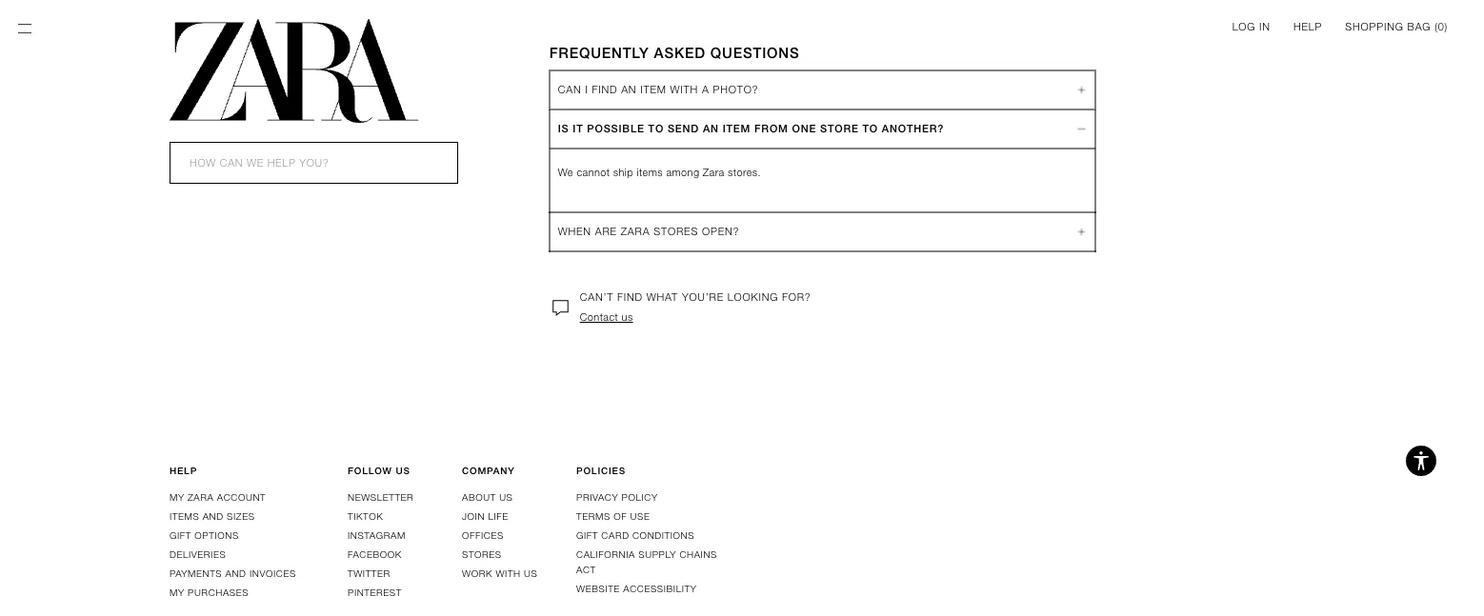 Task type: vqa. For each thing, say whether or not it's contained in the screenshot.
Card on the left
yes



Task type: locate. For each thing, give the bounding box(es) containing it.
chains
[[680, 549, 717, 560]]

facebook
[[348, 549, 402, 560]]

my
[[170, 492, 184, 503]]

less image
[[1076, 117, 1088, 140], [1070, 226, 1093, 238]]

0 vertical spatial less image
[[1076, 117, 1088, 140]]

privacy
[[576, 492, 618, 503]]

cannot
[[577, 167, 610, 178]]

card
[[601, 530, 629, 541]]

0 horizontal spatial to
[[648, 123, 664, 135]]

policy
[[622, 492, 658, 503]]

with
[[496, 568, 521, 580]]

work
[[462, 568, 493, 580]]

gift
[[170, 530, 191, 541]]

website
[[576, 583, 620, 595]]

and
[[203, 511, 224, 522], [225, 568, 246, 580]]

bag
[[1408, 20, 1431, 32]]

help link
[[1294, 19, 1322, 34]]

and up options
[[203, 511, 224, 522]]

help
[[1294, 20, 1322, 32], [170, 465, 197, 477]]

How can we help you? search field
[[170, 142, 458, 184]]

terms
[[576, 511, 610, 522]]

log in link
[[1232, 19, 1271, 34]]

frequently asked questions
[[549, 44, 800, 61]]

questions
[[711, 44, 800, 61]]

shopping
[[1345, 20, 1404, 32]]

items and sizes link
[[170, 511, 255, 522]]

asked
[[654, 44, 706, 61]]

1 vertical spatial help
[[170, 465, 197, 477]]

us down find
[[622, 311, 633, 323]]

about us link
[[462, 492, 513, 503]]

when
[[558, 226, 591, 238]]

tiktok link
[[348, 511, 383, 522]]

help up my
[[170, 465, 197, 477]]

when are zara stores open?
[[558, 226, 739, 238]]

zara right are
[[621, 226, 650, 238]]

privacy policy link
[[576, 492, 658, 503]]

one
[[792, 123, 817, 135]]

help right in
[[1294, 20, 1322, 32]]

accessibility image
[[1402, 442, 1440, 480]]

can't
[[580, 291, 614, 303]]

1 horizontal spatial to
[[863, 123, 878, 135]]

an
[[703, 123, 719, 135]]

gift options link
[[170, 530, 239, 541]]

open menu image
[[15, 19, 34, 38]]

1 horizontal spatial zara
[[621, 226, 650, 238]]

to right store
[[863, 123, 878, 135]]

1 horizontal spatial and
[[225, 568, 246, 580]]

plus image
[[1076, 220, 1088, 243]]

california
[[576, 549, 635, 560]]

store
[[820, 123, 859, 135]]

0 vertical spatial help
[[1294, 20, 1322, 32]]

california supply chains act link
[[576, 549, 717, 576]]

zara
[[703, 167, 725, 178]]

among
[[666, 167, 700, 178]]

zara logo united states. image
[[170, 19, 419, 123]]

us right with
[[524, 568, 538, 580]]

contact
[[580, 311, 618, 323]]

0 status
[[1438, 20, 1445, 32]]

zara inside the my zara account items and sizes gift options deliveries payments and invoices
[[188, 492, 214, 503]]

to left send
[[648, 123, 664, 135]]

options
[[195, 530, 239, 541]]

0 horizontal spatial help
[[170, 465, 197, 477]]

zara up items and sizes 'link'
[[188, 492, 214, 503]]

2 to from the left
[[863, 123, 878, 135]]

tiktok
[[348, 511, 383, 522]]

from
[[755, 123, 788, 135]]

1 vertical spatial zara
[[188, 492, 214, 503]]

website accessibility link
[[576, 583, 697, 595]]

log in
[[1232, 20, 1271, 32]]

0 horizontal spatial zara
[[188, 492, 214, 503]]

log
[[1232, 20, 1256, 32]]

0
[[1438, 20, 1445, 32]]

0 vertical spatial zara
[[621, 226, 650, 238]]

1 vertical spatial and
[[225, 568, 246, 580]]

stores
[[462, 549, 502, 560]]

act
[[576, 564, 596, 576]]

ship
[[613, 167, 634, 178]]

gift
[[576, 530, 598, 541]]

invoices
[[250, 568, 296, 580]]

privacy policy terms of use gift card conditions california supply chains act website accessibility
[[576, 492, 717, 595]]

to
[[648, 123, 664, 135], [863, 123, 878, 135]]

newsletter link
[[348, 492, 414, 503]]

when are zara stores open? button
[[550, 213, 1095, 251]]

gift card conditions link
[[576, 530, 695, 541]]

0 horizontal spatial and
[[203, 511, 224, 522]]

you're
[[682, 291, 724, 303]]

what
[[647, 291, 678, 303]]

1 horizontal spatial help
[[1294, 20, 1322, 32]]

use
[[630, 511, 650, 522]]

offices
[[462, 530, 504, 541]]

and left the invoices
[[225, 568, 246, 580]]

accessibility
[[623, 583, 697, 595]]

1 vertical spatial less image
[[1070, 226, 1093, 238]]

zara
[[621, 226, 650, 238], [188, 492, 214, 503]]

join life link
[[462, 511, 508, 522]]

us
[[622, 311, 633, 323], [396, 465, 410, 477], [499, 492, 513, 503], [524, 568, 538, 580]]

items
[[170, 511, 199, 522]]



Task type: describe. For each thing, give the bounding box(es) containing it.
us right follow
[[396, 465, 410, 477]]

open?
[[702, 226, 739, 238]]

about us join life offices stores work with us
[[462, 492, 538, 580]]

)
[[1445, 20, 1448, 32]]

account
[[217, 492, 266, 503]]

stores link
[[462, 549, 502, 560]]

policies
[[576, 465, 626, 477]]

terms of use link
[[576, 511, 650, 522]]

company
[[462, 465, 515, 477]]

sizes
[[227, 511, 255, 522]]

my zara account link
[[170, 492, 266, 503]]

1 to from the left
[[648, 123, 664, 135]]

item
[[723, 123, 751, 135]]

can't find what you're looking for? contact us
[[580, 291, 811, 323]]

items
[[637, 167, 663, 178]]

conditions
[[633, 530, 695, 541]]

is it possible to send an item from one store to another?
[[558, 123, 944, 135]]

instagram
[[348, 530, 406, 541]]

payments and invoices link
[[170, 568, 296, 580]]

us up life
[[499, 492, 513, 503]]

is
[[558, 123, 569, 135]]

newsletter tiktok instagram facebook twitter
[[348, 492, 414, 580]]

join
[[462, 511, 485, 522]]

offices link
[[462, 530, 504, 541]]

zara inside "dropdown button"
[[621, 226, 650, 238]]

are
[[595, 226, 617, 238]]

work with us link
[[462, 568, 538, 580]]

possible
[[587, 123, 645, 135]]

life
[[488, 511, 508, 522]]

facebook link
[[348, 549, 402, 560]]

we
[[558, 167, 573, 178]]

supply
[[639, 549, 676, 560]]

another?
[[882, 123, 944, 135]]

newsletter
[[348, 492, 414, 503]]

deliveries
[[170, 549, 226, 560]]

follow
[[348, 465, 392, 477]]

less image inside is it possible to send an item from one store to another? dropdown button
[[1076, 117, 1088, 140]]

deliveries link
[[170, 549, 226, 560]]

frequently
[[549, 44, 649, 61]]

we cannot ship items among zara stores.
[[558, 167, 761, 178]]

looking
[[728, 291, 778, 303]]

us inside 'can't find what you're looking for? contact us'
[[622, 311, 633, 323]]

for?
[[782, 291, 811, 303]]

stores
[[654, 226, 698, 238]]

payments
[[170, 568, 222, 580]]

of
[[614, 511, 627, 522]]

instagram link
[[348, 530, 406, 541]]

twitter link
[[348, 568, 390, 580]]

find
[[617, 291, 643, 303]]

twitter
[[348, 568, 390, 580]]

my zara account items and sizes gift options deliveries payments and invoices
[[170, 492, 296, 580]]

stores.
[[728, 167, 761, 178]]

shopping bag ( 0 )
[[1345, 20, 1448, 32]]

is it possible to send an item from one store to another? button
[[550, 110, 1095, 149]]

(
[[1435, 20, 1438, 32]]

0 vertical spatial and
[[203, 511, 224, 522]]

follow us
[[348, 465, 410, 477]]

send
[[668, 123, 699, 135]]

about
[[462, 492, 496, 503]]



